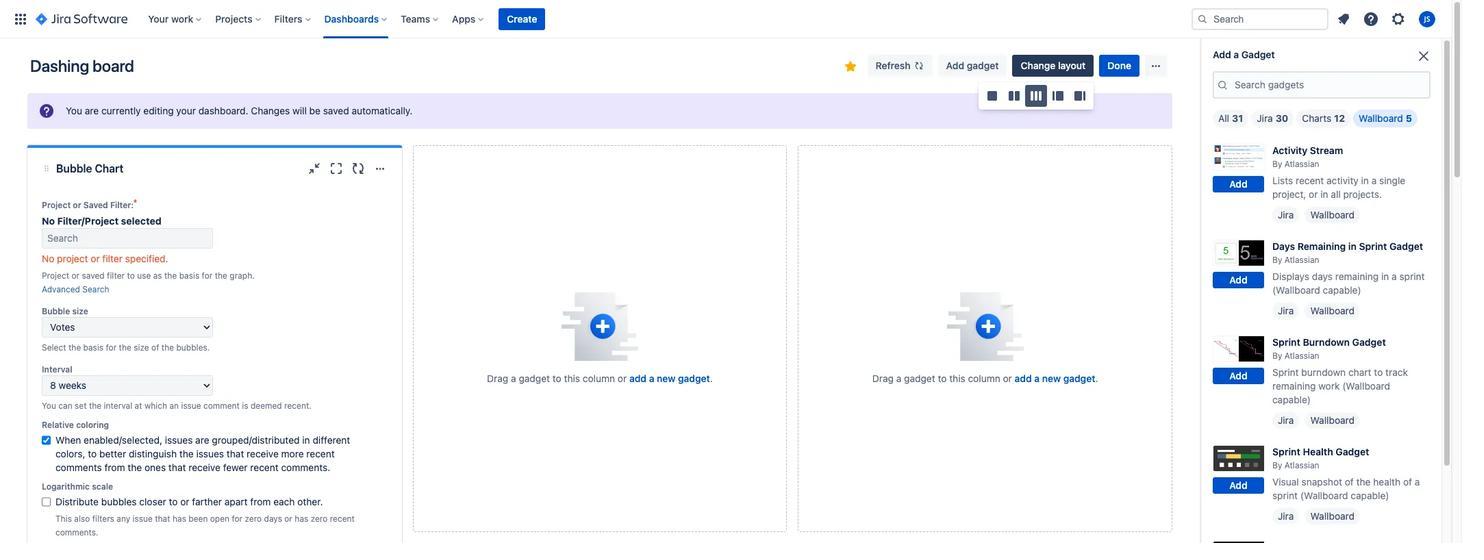 Task type: describe. For each thing, give the bounding box(es) containing it.
open
[[210, 514, 229, 524]]

sprint inside days remaining in sprint gadget by atlassian displays days remaining in a sprint (wallboard capable)
[[1359, 240, 1387, 252]]

sprint health gadget image
[[1213, 445, 1266, 472]]

project or saved filter:
[[42, 200, 134, 210]]

all 31
[[1218, 112, 1243, 124]]

1 project from the top
[[42, 200, 71, 210]]

(wallboard inside sprint burndown gadget by atlassian sprint burndown chart to track remaining work (wallboard capable)
[[1343, 380, 1390, 392]]

no for no filter/project selected
[[42, 215, 55, 227]]

to inside no project or filter specified. project or saved filter to use as the basis for the graph. advanced search
[[127, 271, 135, 281]]

to inside the when enabled/selected, issues are grouped/distributed in different colors, to better distinguish the issues that receive more recent comments from the ones that receive fewer recent comments.
[[88, 448, 97, 460]]

automatically.
[[352, 105, 413, 116]]

jira left 30
[[1257, 112, 1273, 124]]

a inside activity stream by atlassian lists recent activity in a single project, or in all projects.
[[1372, 175, 1377, 186]]

2 zero from the left
[[311, 514, 328, 524]]

for inside no project or filter specified. project or saved filter to use as the basis for the graph. advanced search
[[202, 271, 213, 281]]

your work button
[[144, 8, 207, 30]]

1 zero from the left
[[245, 514, 262, 524]]

enabled/selected,
[[84, 434, 162, 446]]

comments. inside the when enabled/selected, issues are grouped/distributed in different colors, to better distinguish the issues that receive more recent comments from the ones that receive fewer recent comments.
[[281, 462, 330, 473]]

sprint burndown gadget image
[[1213, 336, 1266, 363]]

done
[[1108, 60, 1131, 71]]

jira for sprint burndown gadget
[[1278, 414, 1294, 426]]

be
[[309, 105, 321, 116]]

appswitcher icon image
[[12, 11, 29, 27]]

activity stream by atlassian lists recent activity in a single project, or in all projects.
[[1273, 144, 1406, 200]]

is
[[242, 401, 248, 411]]

grouped/distributed
[[212, 434, 300, 446]]

bubbles.
[[176, 342, 210, 353]]

atlassian inside activity stream by atlassian lists recent activity in a single project, or in all projects.
[[1285, 159, 1320, 169]]

two columns image
[[1006, 88, 1023, 104]]

days inside distribute bubbles closer to or farther apart from each other. this also filters any issue that has been open for zero days or has zero recent comments.
[[264, 514, 282, 524]]

sprint inside "sprint health gadget by atlassian visual snapshot of the health of a sprint (wallboard capable)"
[[1273, 446, 1301, 457]]

jira 30
[[1257, 112, 1289, 124]]

recent.
[[284, 401, 312, 411]]

to inside sprint burndown gadget by atlassian sprint burndown chart to track remaining work (wallboard capable)
[[1374, 366, 1383, 378]]

the right as
[[164, 271, 177, 281]]

search field inside banner
[[1192, 8, 1329, 30]]

notifications image
[[1336, 11, 1352, 27]]

apps
[[452, 13, 476, 24]]

for inside distribute bubbles closer to or farther apart from each other. this also filters any issue that has been open for zero days or has zero recent comments.
[[232, 514, 243, 524]]

by inside days remaining in sprint gadget by atlassian displays days remaining in a sprint (wallboard capable)
[[1273, 255, 1282, 265]]

add button for lists recent activity in a single project, or in all projects.
[[1213, 176, 1264, 193]]

your
[[176, 105, 196, 116]]

add button for sprint burndown chart to track remaining work (wallboard capable)
[[1213, 368, 1264, 385]]

bubble for bubble chart
[[56, 162, 92, 175]]

apart
[[225, 496, 248, 508]]

lists
[[1273, 175, 1293, 186]]

change layout button
[[1013, 55, 1094, 77]]

select the basis for the size of the bubbles.
[[42, 342, 210, 353]]

add button for displays days remaining in a sprint (wallboard capable)
[[1213, 272, 1264, 289]]

0 horizontal spatial receive
[[189, 462, 220, 473]]

gadget for sprint burndown gadget by atlassian sprint burndown chart to track remaining work (wallboard capable)
[[1352, 336, 1386, 348]]

relative coloring
[[42, 420, 109, 430]]

2 column from the left
[[968, 372, 1000, 384]]

change
[[1021, 60, 1056, 71]]

the left "bubbles."
[[162, 342, 174, 353]]

close icon image
[[1416, 48, 1432, 64]]

health
[[1373, 476, 1401, 488]]

gadget for add a gadget
[[1242, 49, 1275, 60]]

at
[[135, 401, 142, 411]]

interval
[[42, 364, 72, 375]]

a inside days remaining in sprint gadget by atlassian displays days remaining in a sprint (wallboard capable)
[[1392, 271, 1397, 282]]

0 vertical spatial filter
[[102, 253, 123, 264]]

colors,
[[55, 448, 85, 460]]

coloring
[[76, 420, 109, 430]]

saved inside no project or filter specified. project or saved filter to use as the basis for the graph. advanced search
[[82, 271, 105, 281]]

add for sprint health gadget
[[1230, 480, 1248, 491]]

visual
[[1273, 476, 1299, 488]]

atlassian inside sprint burndown gadget by atlassian sprint burndown chart to track remaining work (wallboard capable)
[[1285, 351, 1320, 361]]

days remaining in sprint gadget by atlassian displays days remaining in a sprint (wallboard capable)
[[1273, 240, 1425, 296]]

projects
[[215, 13, 252, 24]]

2 drag a gadget to this column or add a new gadget . from the left
[[872, 372, 1098, 384]]

use
[[137, 271, 151, 281]]

add gadget button
[[938, 55, 1007, 77]]

refresh button
[[867, 55, 933, 77]]

stream
[[1310, 144, 1343, 156]]

all
[[1331, 188, 1341, 200]]

drag for 1st add gadget img from left
[[487, 372, 508, 384]]

add for activity stream
[[1230, 178, 1248, 190]]

filters
[[274, 13, 302, 24]]

track
[[1386, 366, 1408, 378]]

sprint left the burndown
[[1273, 366, 1299, 378]]

a inside "sprint health gadget by atlassian visual snapshot of the health of a sprint (wallboard capable)"
[[1415, 476, 1420, 488]]

filter/project
[[57, 215, 119, 227]]

remaining
[[1298, 240, 1346, 252]]

advanced search link
[[42, 284, 109, 295]]

by inside "sprint health gadget by atlassian visual snapshot of the health of a sprint (wallboard capable)"
[[1273, 460, 1282, 471]]

sprint left burndown
[[1273, 336, 1301, 348]]

editing
[[143, 105, 174, 116]]

sprint burndown gadget by atlassian sprint burndown chart to track remaining work (wallboard capable)
[[1273, 336, 1408, 405]]

your work
[[148, 13, 193, 24]]

remaining inside sprint burndown gadget by atlassian sprint burndown chart to track remaining work (wallboard capable)
[[1273, 380, 1316, 392]]

the right set
[[89, 401, 102, 411]]

activity
[[1273, 144, 1308, 156]]

Distribute bubbles closer to or farther apart from each other. checkbox
[[42, 495, 51, 509]]

minimize bubble chart image
[[306, 160, 322, 177]]

1 column from the left
[[583, 372, 615, 384]]

add for add a new gadget button related to 1st add gadget img from the right
[[1015, 372, 1032, 384]]

charts 12
[[1302, 112, 1345, 124]]

the left graph.
[[215, 271, 227, 281]]

dashing
[[30, 56, 89, 75]]

farther
[[192, 496, 222, 508]]

1 vertical spatial search field
[[42, 228, 213, 249]]

from inside distribute bubbles closer to or farther apart from each other. this also filters any issue that has been open for zero days or has zero recent comments.
[[250, 496, 271, 508]]

days remaining in sprint gadget image
[[1213, 240, 1266, 267]]

capable) for remaining
[[1323, 284, 1361, 296]]

drag for 1st add gadget img from the right
[[872, 372, 894, 384]]

health
[[1303, 446, 1333, 457]]

create
[[507, 13, 537, 24]]

add up all at the right of page
[[1213, 49, 1231, 60]]

project,
[[1273, 188, 1306, 200]]

bubble size
[[42, 306, 88, 316]]

0 vertical spatial size
[[72, 306, 88, 316]]

wallboard for health
[[1311, 510, 1355, 522]]

remaining inside days remaining in sprint gadget by atlassian displays days remaining in a sprint (wallboard capable)
[[1335, 271, 1379, 282]]

wallboard spacer gadget image
[[1213, 541, 1266, 543]]

jira for activity stream
[[1278, 209, 1294, 221]]

one column image
[[984, 88, 1001, 104]]

changes
[[251, 105, 290, 116]]

sprint for visual snapshot of the health of a sprint (wallboard capable)
[[1273, 490, 1298, 501]]

three columns image
[[1028, 88, 1044, 104]]

comment
[[203, 401, 240, 411]]

refresh
[[876, 60, 911, 71]]

wallboard left the 5
[[1359, 112, 1403, 124]]

deemed
[[251, 401, 282, 411]]

Search gadgets field
[[1231, 73, 1429, 97]]

0 vertical spatial are
[[85, 105, 99, 116]]

1 vertical spatial basis
[[83, 342, 104, 353]]

single
[[1379, 175, 1406, 186]]

add a new gadget button for 1st add gadget img from left
[[629, 372, 710, 385]]

sprint health gadget by atlassian visual snapshot of the health of a sprint (wallboard capable)
[[1273, 446, 1420, 501]]

wallboard 5
[[1359, 112, 1412, 124]]

banner containing your work
[[0, 0, 1452, 38]]

projects.
[[1343, 188, 1382, 200]]

you for you can set the interval at which an issue comment is deemed recent.
[[42, 401, 56, 411]]

2 add gadget img image from the left
[[947, 292, 1024, 361]]

projects button
[[211, 8, 266, 30]]

12
[[1334, 112, 1345, 124]]

different
[[313, 434, 350, 446]]

by inside sprint burndown gadget by atlassian sprint burndown chart to track remaining work (wallboard capable)
[[1273, 351, 1282, 361]]

chart
[[1349, 366, 1372, 378]]

recent inside activity stream by atlassian lists recent activity in a single project, or in all projects.
[[1296, 175, 1324, 186]]

basis inside no project or filter specified. project or saved filter to use as the basis for the graph. advanced search
[[179, 271, 199, 281]]

burndown
[[1302, 366, 1346, 378]]

fewer
[[223, 462, 248, 473]]

0 vertical spatial issues
[[165, 434, 193, 446]]

filters
[[92, 514, 114, 524]]

wallboard for remaining
[[1311, 305, 1355, 316]]

activity
[[1327, 175, 1359, 186]]

board
[[93, 56, 134, 75]]

dashboards button
[[320, 8, 393, 30]]

distribute bubbles closer to or farther apart from each other. this also filters any issue that has been open for zero days or has zero recent comments.
[[55, 496, 355, 538]]



Task type: locate. For each thing, give the bounding box(es) containing it.
atlassian up displays
[[1285, 255, 1320, 265]]

advanced
[[42, 284, 80, 295]]

0 horizontal spatial column
[[583, 372, 615, 384]]

1 horizontal spatial of
[[1345, 476, 1354, 488]]

bubble for bubble size
[[42, 306, 70, 316]]

work inside sprint burndown gadget by atlassian sprint burndown chart to track remaining work (wallboard capable)
[[1319, 380, 1340, 392]]

gadget inside days remaining in sprint gadget by atlassian displays days remaining in a sprint (wallboard capable)
[[1390, 240, 1423, 252]]

1 vertical spatial size
[[134, 342, 149, 353]]

add a gadget
[[1213, 49, 1275, 60]]

1 horizontal spatial add
[[1015, 372, 1032, 384]]

project
[[57, 253, 88, 264]]

logarithmic scale
[[42, 481, 113, 492]]

1 horizontal spatial receive
[[247, 448, 279, 460]]

(wallboard for days remaining in sprint gadget
[[1273, 284, 1320, 296]]

issue right any
[[133, 514, 153, 524]]

banner
[[0, 0, 1452, 38]]

bubble down advanced
[[42, 306, 70, 316]]

1 horizontal spatial work
[[1319, 380, 1340, 392]]

refresh bubble chart image
[[350, 160, 366, 177]]

1 vertical spatial project
[[42, 271, 69, 281]]

has
[[173, 514, 186, 524], [295, 514, 308, 524]]

basis
[[179, 271, 199, 281], [83, 342, 104, 353]]

2 . from the left
[[1095, 372, 1098, 384]]

bubbles
[[101, 496, 137, 508]]

add button down the sprint burndown gadget image
[[1213, 368, 1264, 385]]

help image
[[1363, 11, 1379, 27]]

3 add button from the top
[[1213, 368, 1264, 385]]

gadget inside sprint burndown gadget by atlassian sprint burndown chart to track remaining work (wallboard capable)
[[1352, 336, 1386, 348]]

sprint for displays days remaining in a sprint (wallboard capable)
[[1400, 271, 1425, 282]]

an
[[169, 401, 179, 411]]

1 vertical spatial comments.
[[55, 527, 98, 538]]

add for sprint burndown gadget
[[1230, 370, 1248, 382]]

add down the sprint burndown gadget image
[[1230, 370, 1248, 382]]

change layout
[[1021, 60, 1086, 71]]

recent inside distribute bubbles closer to or farther apart from each other. this also filters any issue that has been open for zero days or has zero recent comments.
[[330, 514, 355, 524]]

atlassian inside days remaining in sprint gadget by atlassian displays days remaining in a sprint (wallboard capable)
[[1285, 255, 1320, 265]]

when enabled/selected, issues are grouped/distributed in different colors, to better distinguish the issues that receive more recent comments from the ones that receive fewer recent comments.
[[55, 434, 350, 473]]

right sidebar image
[[1072, 88, 1088, 104]]

(wallboard down snapshot
[[1300, 490, 1348, 501]]

0 horizontal spatial remaining
[[1273, 380, 1316, 392]]

4 atlassian from the top
[[1285, 460, 1320, 471]]

1 horizontal spatial drag a gadget to this column or add a new gadget .
[[872, 372, 1098, 384]]

distinguish
[[129, 448, 177, 460]]

you can set the interval at which an issue comment is deemed recent.
[[42, 401, 312, 411]]

0 horizontal spatial new
[[657, 372, 676, 384]]

remaining down the burndown
[[1273, 380, 1316, 392]]

Search field
[[1192, 8, 1329, 30], [42, 228, 213, 249]]

3 atlassian from the top
[[1285, 351, 1320, 361]]

of right health
[[1403, 476, 1412, 488]]

days down each
[[264, 514, 282, 524]]

refresh image
[[913, 60, 924, 71]]

project up filter/project
[[42, 200, 71, 210]]

1 horizontal spatial comments.
[[281, 462, 330, 473]]

snapshot
[[1302, 476, 1342, 488]]

0 horizontal spatial add
[[629, 372, 647, 384]]

saved
[[83, 200, 108, 210]]

0 horizontal spatial this
[[564, 372, 580, 384]]

more
[[281, 448, 304, 460]]

1 has from the left
[[173, 514, 186, 524]]

dashboard.
[[198, 105, 248, 116]]

receive left fewer
[[189, 462, 220, 473]]

capable) inside days remaining in sprint gadget by atlassian displays days remaining in a sprint (wallboard capable)
[[1323, 284, 1361, 296]]

1 horizontal spatial sprint
[[1400, 271, 1425, 282]]

issue inside distribute bubbles closer to or farther apart from each other. this also filters any issue that has been open for zero days or has zero recent comments.
[[133, 514, 153, 524]]

capable) down the burndown
[[1273, 394, 1311, 405]]

other.
[[297, 496, 323, 508]]

1 add a new gadget button from the left
[[629, 372, 710, 385]]

the right select
[[68, 342, 81, 353]]

wallboard down snapshot
[[1311, 510, 1355, 522]]

add right refresh icon on the top of the page
[[946, 60, 964, 71]]

1 horizontal spatial you
[[66, 105, 82, 116]]

4 by from the top
[[1273, 460, 1282, 471]]

0 horizontal spatial .
[[710, 372, 713, 384]]

0 vertical spatial you
[[66, 105, 82, 116]]

gadget
[[967, 60, 999, 71], [519, 372, 550, 384], [678, 372, 710, 384], [904, 372, 935, 384], [1063, 372, 1095, 384]]

1 vertical spatial are
[[195, 434, 209, 446]]

When enabled/selected, issues are grouped/distributed in different colors, to better distinguish the issues that receive more recent comments from the ones that receive fewer recent comments. checkbox
[[42, 434, 51, 447]]

zero down "apart"
[[245, 514, 262, 524]]

maximize bubble chart image
[[328, 160, 344, 177]]

comments. inside distribute bubbles closer to or farther apart from each other. this also filters any issue that has been open for zero days or has zero recent comments.
[[55, 527, 98, 538]]

0 horizontal spatial days
[[264, 514, 282, 524]]

atlassian up the burndown
[[1285, 351, 1320, 361]]

capable) down health
[[1351, 490, 1389, 501]]

jira down project,
[[1278, 209, 1294, 221]]

of
[[151, 342, 159, 353], [1345, 476, 1354, 488], [1403, 476, 1412, 488]]

1 . from the left
[[710, 372, 713, 384]]

filter:
[[110, 200, 134, 210]]

saved right the be
[[323, 105, 349, 116]]

0 vertical spatial (wallboard
[[1273, 284, 1320, 296]]

apps button
[[448, 8, 489, 30]]

the up "interval"
[[119, 342, 131, 353]]

(wallboard down displays
[[1273, 284, 1320, 296]]

search image
[[1197, 13, 1208, 24]]

saved up search
[[82, 271, 105, 281]]

1 add from the left
[[629, 372, 647, 384]]

graph.
[[230, 271, 255, 281]]

1 horizontal spatial from
[[250, 496, 271, 508]]

primary element
[[8, 0, 1192, 38]]

2 vertical spatial (wallboard
[[1300, 490, 1348, 501]]

3 by from the top
[[1273, 351, 1282, 361]]

days
[[1273, 240, 1295, 252]]

set
[[75, 401, 87, 411]]

each
[[273, 496, 295, 508]]

1 drag a gadget to this column or add a new gadget . from the left
[[487, 372, 713, 384]]

1 vertical spatial saved
[[82, 271, 105, 281]]

add button down sprint health gadget image
[[1213, 478, 1264, 494]]

sprint inside "sprint health gadget by atlassian visual snapshot of the health of a sprint (wallboard capable)"
[[1273, 490, 1298, 501]]

1 horizontal spatial basis
[[179, 271, 199, 281]]

0 horizontal spatial sprint
[[1273, 490, 1298, 501]]

1 vertical spatial from
[[250, 496, 271, 508]]

1 horizontal spatial for
[[202, 271, 213, 281]]

search
[[82, 284, 109, 295]]

1 vertical spatial receive
[[189, 462, 220, 473]]

by right the sprint burndown gadget image
[[1273, 351, 1282, 361]]

your profile and settings image
[[1419, 11, 1436, 27]]

jira up visual
[[1278, 414, 1294, 426]]

0 horizontal spatial are
[[85, 105, 99, 116]]

1 drag from the left
[[487, 372, 508, 384]]

basis right as
[[179, 271, 199, 281]]

1 horizontal spatial has
[[295, 514, 308, 524]]

0 horizontal spatial add a new gadget button
[[629, 372, 710, 385]]

1 horizontal spatial drag
[[872, 372, 894, 384]]

30
[[1276, 112, 1289, 124]]

0 vertical spatial bubble
[[56, 162, 92, 175]]

by up visual
[[1273, 460, 1282, 471]]

0 horizontal spatial drag a gadget to this column or add a new gadget .
[[487, 372, 713, 384]]

comments
[[55, 462, 102, 473]]

this for 1st add gadget img from the right
[[949, 372, 966, 384]]

scale
[[92, 481, 113, 492]]

capable)
[[1323, 284, 1361, 296], [1273, 394, 1311, 405], [1351, 490, 1389, 501]]

1 vertical spatial filter
[[107, 271, 125, 281]]

1 by from the top
[[1273, 159, 1282, 169]]

which
[[144, 401, 167, 411]]

1 vertical spatial for
[[106, 342, 117, 353]]

add down days remaining in sprint gadget image
[[1230, 274, 1248, 286]]

charts
[[1302, 112, 1332, 124]]

you for you are currently editing your dashboard. changes will be saved automatically.
[[66, 105, 82, 116]]

filters button
[[270, 8, 316, 30]]

project
[[42, 200, 71, 210], [42, 271, 69, 281]]

left sidebar image
[[1050, 88, 1066, 104]]

2 vertical spatial capable)
[[1351, 490, 1389, 501]]

capable) inside "sprint health gadget by atlassian visual snapshot of the health of a sprint (wallboard capable)"
[[1351, 490, 1389, 501]]

gadget for sprint health gadget by atlassian visual snapshot of the health of a sprint (wallboard capable)
[[1336, 446, 1370, 457]]

zero down other.
[[311, 514, 328, 524]]

issue right an
[[181, 401, 201, 411]]

1 horizontal spatial search field
[[1192, 8, 1329, 30]]

issues up distinguish
[[165, 434, 193, 446]]

star dashing board image
[[842, 58, 859, 75]]

1 horizontal spatial are
[[195, 434, 209, 446]]

jira down displays
[[1278, 305, 1294, 316]]

create button
[[499, 8, 546, 30]]

1 horizontal spatial this
[[949, 372, 966, 384]]

1 vertical spatial (wallboard
[[1343, 380, 1390, 392]]

1 this from the left
[[564, 372, 580, 384]]

(wallboard inside days remaining in sprint gadget by atlassian displays days remaining in a sprint (wallboard capable)
[[1273, 284, 1320, 296]]

are left currently
[[85, 105, 99, 116]]

receive
[[247, 448, 279, 460], [189, 462, 220, 473]]

0 horizontal spatial you
[[42, 401, 56, 411]]

comments.
[[281, 462, 330, 473], [55, 527, 98, 538]]

1 vertical spatial bubble
[[42, 306, 70, 316]]

settings image
[[1390, 11, 1407, 27]]

0 horizontal spatial has
[[173, 514, 186, 524]]

work down the burndown
[[1319, 380, 1340, 392]]

2 has from the left
[[295, 514, 308, 524]]

search field down selected
[[42, 228, 213, 249]]

burndown
[[1303, 336, 1350, 348]]

remaining down remaining
[[1335, 271, 1379, 282]]

atlassian down activity at the right of the page
[[1285, 159, 1320, 169]]

by inside activity stream by atlassian lists recent activity in a single project, or in all projects.
[[1273, 159, 1282, 169]]

of left "bubbles."
[[151, 342, 159, 353]]

the right distinguish
[[179, 448, 194, 460]]

0 horizontal spatial work
[[171, 13, 193, 24]]

to inside distribute bubbles closer to or farther apart from each other. this also filters any issue that has been open for zero days or has zero recent comments.
[[169, 496, 178, 508]]

from left each
[[250, 496, 271, 508]]

for down "apart"
[[232, 514, 243, 524]]

this for 1st add gadget img from left
[[564, 372, 580, 384]]

that
[[227, 448, 244, 460], [168, 462, 186, 473], [155, 514, 170, 524]]

gadget up jira 30
[[1242, 49, 1275, 60]]

0 horizontal spatial comments.
[[55, 527, 98, 538]]

1 horizontal spatial saved
[[323, 105, 349, 116]]

bubble left chart
[[56, 162, 92, 175]]

0 vertical spatial that
[[227, 448, 244, 460]]

more dashboard actions image
[[1148, 58, 1164, 74]]

4 add button from the top
[[1213, 478, 1264, 494]]

has left been
[[173, 514, 186, 524]]

0 vertical spatial capable)
[[1323, 284, 1361, 296]]

wallboard up health at the right bottom
[[1311, 414, 1355, 426]]

1 horizontal spatial zero
[[311, 514, 328, 524]]

wallboard up burndown
[[1311, 305, 1355, 316]]

or inside activity stream by atlassian lists recent activity in a single project, or in all projects.
[[1309, 188, 1318, 200]]

drag
[[487, 372, 508, 384], [872, 372, 894, 384]]

closer
[[139, 496, 166, 508]]

by
[[1273, 159, 1282, 169], [1273, 255, 1282, 265], [1273, 351, 1282, 361], [1273, 460, 1282, 471]]

filter
[[102, 253, 123, 264], [107, 271, 125, 281]]

sprint inside days remaining in sprint gadget by atlassian displays days remaining in a sprint (wallboard capable)
[[1400, 271, 1425, 282]]

1 horizontal spatial issue
[[181, 401, 201, 411]]

2 horizontal spatial for
[[232, 514, 243, 524]]

1 vertical spatial capable)
[[1273, 394, 1311, 405]]

as
[[153, 271, 162, 281]]

capable) for health
[[1351, 490, 1389, 501]]

(wallboard inside "sprint health gadget by atlassian visual snapshot of the health of a sprint (wallboard capable)"
[[1300, 490, 1348, 501]]

issues up fewer
[[196, 448, 224, 460]]

dashing board
[[30, 56, 134, 75]]

0 horizontal spatial issue
[[133, 514, 153, 524]]

when
[[55, 434, 81, 446]]

are inside the when enabled/selected, issues are grouped/distributed in different colors, to better distinguish the issues that receive more recent comments from the ones that receive fewer recent comments.
[[195, 434, 209, 446]]

work
[[171, 13, 193, 24], [1319, 380, 1340, 392]]

0 horizontal spatial for
[[106, 342, 117, 353]]

work right your at the left
[[171, 13, 193, 24]]

0 horizontal spatial basis
[[83, 342, 104, 353]]

1 vertical spatial you
[[42, 401, 56, 411]]

no inside no project or filter specified. project or saved filter to use as the basis for the graph. advanced search
[[42, 253, 54, 264]]

days down remaining
[[1312, 271, 1333, 282]]

0 vertical spatial project
[[42, 200, 71, 210]]

gadget up the chart
[[1352, 336, 1386, 348]]

2 drag from the left
[[872, 372, 894, 384]]

more actions for bubble chart gadget image
[[372, 160, 388, 177]]

atlassian inside "sprint health gadget by atlassian visual snapshot of the health of a sprint (wallboard capable)"
[[1285, 460, 1320, 471]]

interval
[[104, 401, 132, 411]]

1 vertical spatial work
[[1319, 380, 1340, 392]]

sprint right remaining
[[1359, 240, 1387, 252]]

select
[[42, 342, 66, 353]]

no left project
[[42, 253, 54, 264]]

add down the 'activity stream' image
[[1230, 178, 1248, 190]]

jira down visual
[[1278, 510, 1294, 522]]

the left the ones
[[128, 462, 142, 473]]

2 add from the left
[[1015, 372, 1032, 384]]

1 horizontal spatial add a new gadget button
[[1015, 372, 1095, 385]]

0 vertical spatial no
[[42, 215, 55, 227]]

wallboard down all
[[1311, 209, 1355, 221]]

1 horizontal spatial .
[[1095, 372, 1098, 384]]

1 horizontal spatial add gadget img image
[[947, 292, 1024, 361]]

layout
[[1058, 60, 1086, 71]]

distribute
[[55, 496, 99, 508]]

add button
[[1213, 176, 1264, 193], [1213, 272, 1264, 289], [1213, 368, 1264, 385], [1213, 478, 1264, 494]]

1 vertical spatial that
[[168, 462, 186, 473]]

jira software image
[[36, 11, 128, 27], [36, 11, 128, 27]]

1 horizontal spatial size
[[134, 342, 149, 353]]

1 new from the left
[[657, 372, 676, 384]]

capable) down remaining
[[1323, 284, 1361, 296]]

receive down grouped/distributed
[[247, 448, 279, 460]]

add a new gadget button for 1st add gadget img from the right
[[1015, 372, 1095, 385]]

add for add a new gadget button related to 1st add gadget img from left
[[629, 372, 647, 384]]

issues
[[165, 434, 193, 446], [196, 448, 224, 460]]

teams
[[401, 13, 430, 24]]

1 add button from the top
[[1213, 176, 1264, 193]]

gadget inside button
[[967, 60, 999, 71]]

you left the can
[[42, 401, 56, 411]]

better
[[99, 448, 126, 460]]

0 horizontal spatial add gadget img image
[[562, 292, 638, 361]]

are down the comment
[[195, 434, 209, 446]]

capable) inside sprint burndown gadget by atlassian sprint burndown chart to track remaining work (wallboard capable)
[[1273, 394, 1311, 405]]

2 new from the left
[[1042, 372, 1061, 384]]

add down sprint health gadget image
[[1230, 480, 1248, 491]]

project up advanced
[[42, 271, 69, 281]]

will
[[293, 105, 307, 116]]

2 add a new gadget button from the left
[[1015, 372, 1095, 385]]

0 horizontal spatial of
[[151, 342, 159, 353]]

no project or filter specified. project or saved filter to use as the basis for the graph. advanced search
[[42, 253, 255, 295]]

add for days remaining in sprint gadget
[[1230, 274, 1248, 286]]

specified.
[[125, 253, 168, 264]]

2 project from the top
[[42, 271, 69, 281]]

the
[[164, 271, 177, 281], [215, 271, 227, 281], [68, 342, 81, 353], [119, 342, 131, 353], [162, 342, 174, 353], [89, 401, 102, 411], [179, 448, 194, 460], [128, 462, 142, 473], [1357, 476, 1371, 488]]

2 atlassian from the top
[[1285, 255, 1320, 265]]

activity stream image
[[1213, 144, 1266, 171]]

add gadget
[[946, 60, 999, 71]]

days inside days remaining in sprint gadget by atlassian displays days remaining in a sprint (wallboard capable)
[[1312, 271, 1333, 282]]

by down days
[[1273, 255, 1282, 265]]

no left filter/project
[[42, 215, 55, 227]]

0 vertical spatial for
[[202, 271, 213, 281]]

add button down days remaining in sprint gadget image
[[1213, 272, 1264, 289]]

(wallboard down the chart
[[1343, 380, 1390, 392]]

from down better
[[104, 462, 125, 473]]

0 horizontal spatial zero
[[245, 514, 262, 524]]

atlassian down health at the right bottom
[[1285, 460, 1320, 471]]

2 this from the left
[[949, 372, 966, 384]]

jira for days remaining in sprint gadget
[[1278, 305, 1294, 316]]

0 horizontal spatial from
[[104, 462, 125, 473]]

0 vertical spatial search field
[[1192, 8, 1329, 30]]

0 vertical spatial comments.
[[281, 462, 330, 473]]

wallboard for stream
[[1311, 209, 1355, 221]]

0 vertical spatial remaining
[[1335, 271, 1379, 282]]

comments. down also
[[55, 527, 98, 538]]

ones
[[145, 462, 166, 473]]

add button down the 'activity stream' image
[[1213, 176, 1264, 193]]

that inside distribute bubbles closer to or farther apart from each other. this also filters any issue that has been open for zero days or has zero recent comments.
[[155, 514, 170, 524]]

add
[[1213, 49, 1231, 60], [946, 60, 964, 71], [1230, 178, 1248, 190], [1230, 274, 1248, 286], [1230, 370, 1248, 382], [1230, 480, 1248, 491]]

project inside no project or filter specified. project or saved filter to use as the basis for the graph. advanced search
[[42, 271, 69, 281]]

a
[[1234, 49, 1239, 60], [1372, 175, 1377, 186], [1392, 271, 1397, 282], [511, 372, 516, 384], [649, 372, 654, 384], [896, 372, 902, 384], [1034, 372, 1040, 384], [1415, 476, 1420, 488]]

2 vertical spatial for
[[232, 514, 243, 524]]

for right select
[[106, 342, 117, 353]]

2 by from the top
[[1273, 255, 1282, 265]]

add button for visual snapshot of the health of a sprint (wallboard capable)
[[1213, 478, 1264, 494]]

by up lists
[[1273, 159, 1282, 169]]

0 horizontal spatial drag
[[487, 372, 508, 384]]

0 vertical spatial days
[[1312, 271, 1333, 282]]

0 vertical spatial basis
[[179, 271, 199, 281]]

this
[[564, 372, 580, 384], [949, 372, 966, 384]]

your
[[148, 13, 169, 24]]

1 atlassian from the top
[[1285, 159, 1320, 169]]

(wallboard for sprint health gadget
[[1300, 490, 1348, 501]]

you
[[66, 105, 82, 116], [42, 401, 56, 411]]

0 horizontal spatial size
[[72, 306, 88, 316]]

atlassian
[[1285, 159, 1320, 169], [1285, 255, 1320, 265], [1285, 351, 1320, 361], [1285, 460, 1320, 471]]

0 vertical spatial saved
[[323, 105, 349, 116]]

issue
[[181, 401, 201, 411], [133, 514, 153, 524]]

2 vertical spatial that
[[155, 514, 170, 524]]

selected
[[121, 215, 162, 227]]

filter left the specified.
[[102, 253, 123, 264]]

1 vertical spatial issue
[[133, 514, 153, 524]]

logarithmic
[[42, 481, 90, 492]]

filter up search
[[107, 271, 125, 281]]

from inside the when enabled/selected, issues are grouped/distributed in different colors, to better distinguish the issues that receive more recent comments from the ones that receive fewer recent comments.
[[104, 462, 125, 473]]

jira for sprint health gadget
[[1278, 510, 1294, 522]]

chart
[[95, 162, 123, 175]]

search field up add a gadget
[[1192, 8, 1329, 30]]

sprint up visual
[[1273, 446, 1301, 457]]

from
[[104, 462, 125, 473], [250, 496, 271, 508]]

saved
[[323, 105, 349, 116], [82, 271, 105, 281]]

the left health
[[1357, 476, 1371, 488]]

0 horizontal spatial saved
[[82, 271, 105, 281]]

in inside the when enabled/selected, issues are grouped/distributed in different colors, to better distinguish the issues that receive more recent comments from the ones that receive fewer recent comments.
[[302, 434, 310, 446]]

0 horizontal spatial issues
[[165, 434, 193, 446]]

1 horizontal spatial days
[[1312, 271, 1333, 282]]

the inside "sprint health gadget by atlassian visual snapshot of the health of a sprint (wallboard capable)"
[[1357, 476, 1371, 488]]

that down closer
[[155, 514, 170, 524]]

has down other.
[[295, 514, 308, 524]]

1 vertical spatial days
[[264, 514, 282, 524]]

size left "bubbles."
[[134, 342, 149, 353]]

no for no project or filter specified. project or saved filter to use as the basis for the graph. advanced search
[[42, 253, 54, 264]]

comments. down more
[[281, 462, 330, 473]]

1 vertical spatial no
[[42, 253, 54, 264]]

1 vertical spatial sprint
[[1273, 490, 1298, 501]]

can
[[58, 401, 72, 411]]

gadget down the single
[[1390, 240, 1423, 252]]

1 vertical spatial issues
[[196, 448, 224, 460]]

2 add button from the top
[[1213, 272, 1264, 289]]

add inside button
[[946, 60, 964, 71]]

done link
[[1099, 55, 1140, 77]]

gadget inside "sprint health gadget by atlassian visual snapshot of the health of a sprint (wallboard capable)"
[[1336, 446, 1370, 457]]

of right snapshot
[[1345, 476, 1354, 488]]

for left graph.
[[202, 271, 213, 281]]

for
[[202, 271, 213, 281], [106, 342, 117, 353], [232, 514, 243, 524]]

1 horizontal spatial remaining
[[1335, 271, 1379, 282]]

you down dashing board
[[66, 105, 82, 116]]

gadget right health at the right bottom
[[1336, 446, 1370, 457]]

1 add gadget img image from the left
[[562, 292, 638, 361]]

size down advanced search link
[[72, 306, 88, 316]]

add gadget img image
[[562, 292, 638, 361], [947, 292, 1024, 361]]

that right the ones
[[168, 462, 186, 473]]

basis right select
[[83, 342, 104, 353]]

0 vertical spatial issue
[[181, 401, 201, 411]]

wallboard for burndown
[[1311, 414, 1355, 426]]

2 horizontal spatial of
[[1403, 476, 1412, 488]]

0 vertical spatial work
[[171, 13, 193, 24]]

work inside dropdown button
[[171, 13, 193, 24]]

1 no from the top
[[42, 215, 55, 227]]

that up fewer
[[227, 448, 244, 460]]

2 no from the top
[[42, 253, 54, 264]]



Task type: vqa. For each thing, say whether or not it's contained in the screenshot.
set
yes



